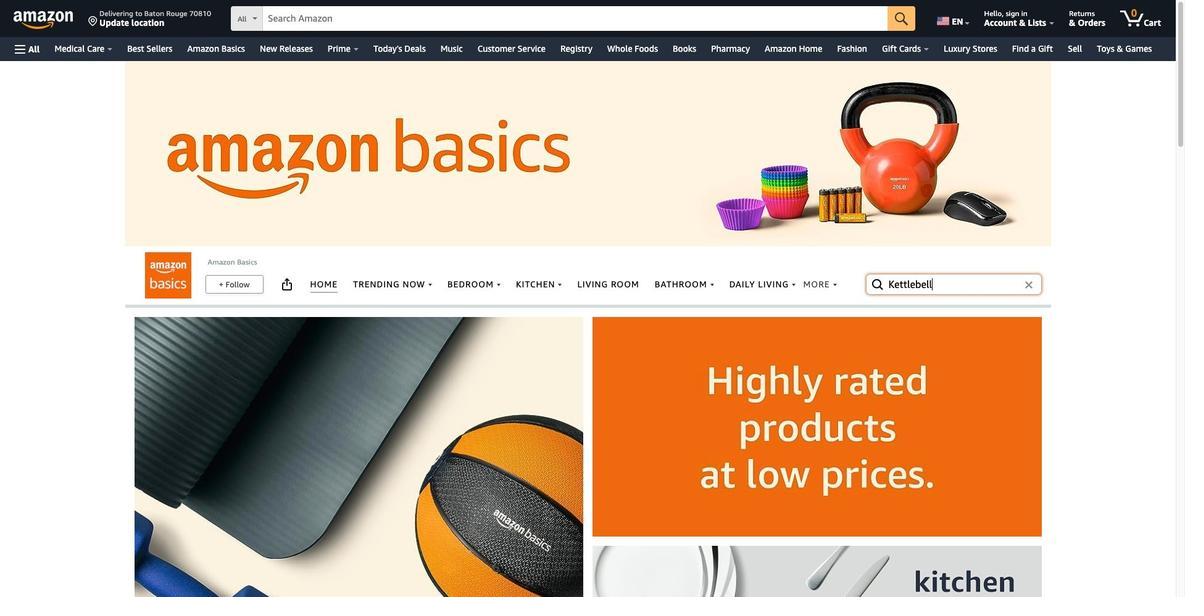 Task type: describe. For each thing, give the bounding box(es) containing it.
search image
[[871, 277, 885, 292]]

clear image
[[1026, 282, 1033, 289]]

none search field inside navigation navigation
[[231, 6, 916, 32]]

amazon image
[[14, 11, 74, 30]]



Task type: vqa. For each thing, say whether or not it's contained in the screenshot.
Search Box
yes



Task type: locate. For each thing, give the bounding box(es) containing it.
share image
[[279, 277, 294, 292]]

None search field
[[231, 6, 916, 32]]

amazon basics logo image
[[145, 253, 191, 299]]

None submit
[[888, 6, 916, 31]]

none submit inside 'search field'
[[888, 6, 916, 31]]

Search all Amazon Basics search field
[[889, 274, 1022, 295]]

navigation navigation
[[0, 0, 1177, 61]]

Search Amazon text field
[[263, 7, 888, 30]]



